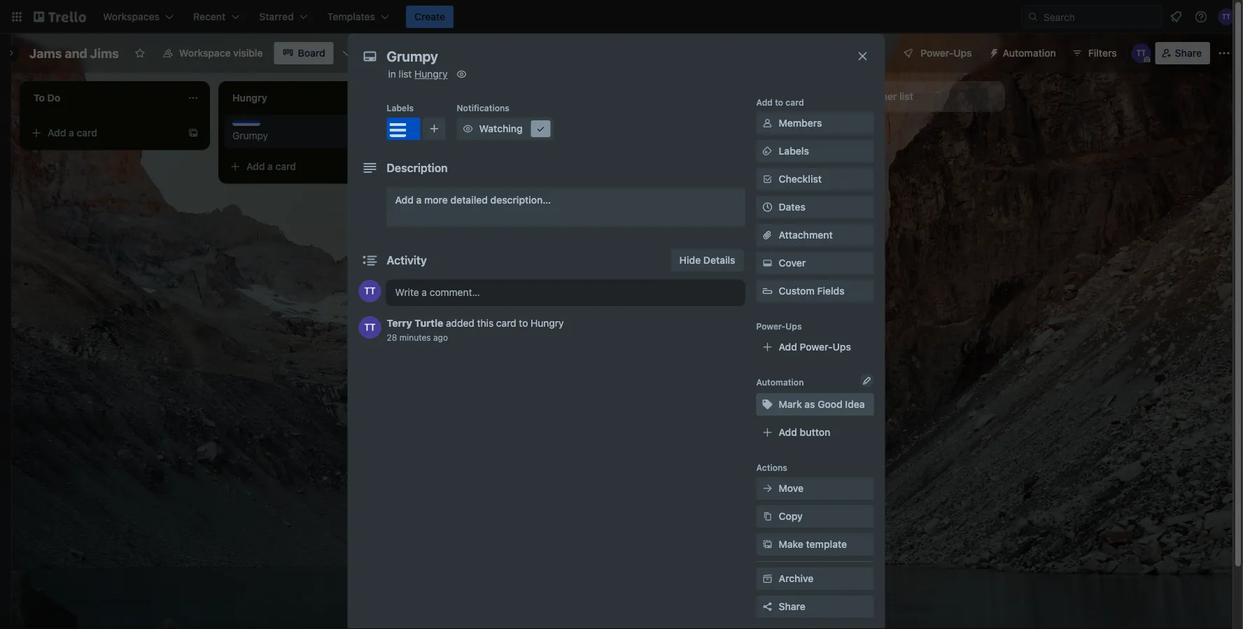 Task type: vqa. For each thing, say whether or not it's contained in the screenshot.
THE -
no



Task type: locate. For each thing, give the bounding box(es) containing it.
hungry
[[414, 68, 448, 80], [531, 317, 564, 329]]

a
[[69, 127, 74, 139], [466, 127, 472, 139], [267, 161, 273, 172], [416, 194, 422, 206]]

copy
[[779, 511, 803, 522]]

automation button
[[983, 42, 1064, 64]]

power-ups down custom
[[756, 321, 802, 331]]

0 vertical spatial power-
[[921, 47, 954, 59]]

sm image inside archive link
[[760, 572, 774, 586]]

2 horizontal spatial ups
[[954, 47, 972, 59]]

hide
[[679, 254, 701, 266]]

1 horizontal spatial add a card button
[[224, 155, 381, 178]]

share button
[[1155, 42, 1210, 64], [756, 596, 874, 618]]

share down archive
[[779, 601, 806, 612]]

and
[[65, 45, 87, 61]]

power-ups inside button
[[921, 47, 972, 59]]

as
[[805, 399, 815, 410]]

labels up color: blue, title: none image
[[387, 103, 414, 113]]

checklist link
[[756, 168, 874, 190]]

1 vertical spatial ups
[[786, 321, 802, 331]]

create from template… image
[[784, 127, 795, 139], [386, 161, 398, 172]]

make
[[779, 539, 803, 550]]

sm image for checklist
[[760, 172, 774, 186]]

hungry down write a comment text field
[[531, 317, 564, 329]]

1 vertical spatial list
[[899, 91, 913, 102]]

add
[[840, 91, 858, 102], [756, 97, 773, 107], [48, 127, 66, 139], [445, 127, 464, 139], [246, 161, 265, 172], [395, 194, 414, 206], [779, 341, 797, 353], [779, 427, 797, 438]]

share left show menu image
[[1175, 47, 1202, 59]]

share button down the 0 notifications image
[[1155, 42, 1210, 64]]

to
[[775, 97, 783, 107], [519, 317, 528, 329]]

sm image
[[455, 67, 469, 81], [461, 122, 475, 136], [534, 122, 548, 136], [760, 482, 774, 496], [760, 510, 774, 524], [760, 538, 774, 552], [760, 572, 774, 586]]

1 vertical spatial to
[[519, 317, 528, 329]]

card inside terry turtle added this card to hungry 28 minutes ago
[[496, 317, 516, 329]]

add inside button
[[779, 427, 797, 438]]

automation up mark
[[756, 377, 804, 387]]

1 horizontal spatial to
[[775, 97, 783, 107]]

1 vertical spatial hungry
[[531, 317, 564, 329]]

primary element
[[0, 0, 1243, 34]]

cover link
[[756, 252, 874, 274]]

notifications
[[457, 103, 510, 113]]

2 vertical spatial ups
[[833, 341, 851, 353]]

terry turtle (terryturtle) image right "open information menu" image
[[1218, 8, 1235, 25]]

star or unstar board image
[[134, 48, 146, 59]]

power-ups up the add another list button at the right of the page
[[921, 47, 972, 59]]

0 horizontal spatial terry turtle (terryturtle) image
[[359, 280, 381, 302]]

0 horizontal spatial share
[[779, 601, 806, 612]]

add a card
[[48, 127, 97, 139], [445, 127, 495, 139], [246, 161, 296, 172]]

description…
[[490, 194, 551, 206]]

1 vertical spatial terry turtle (terryturtle) image
[[359, 280, 381, 302]]

labels inside labels link
[[779, 145, 809, 157]]

0 horizontal spatial ups
[[786, 321, 802, 331]]

add button button
[[756, 421, 874, 444]]

archive
[[779, 573, 814, 584]]

sm image down "notifications"
[[461, 122, 475, 136]]

1 vertical spatial create from template… image
[[386, 161, 398, 172]]

add another list
[[840, 91, 913, 102]]

switch to… image
[[10, 10, 24, 24]]

power- down custom
[[756, 321, 786, 331]]

automation
[[1003, 47, 1056, 59], [756, 377, 804, 387]]

list right another
[[899, 91, 913, 102]]

0 vertical spatial hungry
[[414, 68, 448, 80]]

1 horizontal spatial labels
[[779, 145, 809, 157]]

Write a comment text field
[[387, 280, 745, 305]]

ups inside button
[[954, 47, 972, 59]]

share
[[1175, 47, 1202, 59], [779, 601, 806, 612]]

watching
[[479, 123, 523, 134]]

power- down custom fields button on the right
[[800, 341, 833, 353]]

create from template… image up labels link
[[784, 127, 795, 139]]

in
[[388, 68, 396, 80]]

add inside button
[[840, 91, 858, 102]]

to right this
[[519, 317, 528, 329]]

1 horizontal spatial ups
[[833, 341, 851, 353]]

labels up checklist
[[779, 145, 809, 157]]

list right in
[[399, 68, 412, 80]]

1 horizontal spatial terry turtle (terryturtle) image
[[1132, 43, 1151, 63]]

grumpy
[[232, 130, 268, 141]]

watching button
[[457, 118, 553, 140]]

list
[[399, 68, 412, 80], [899, 91, 913, 102]]

sm image right "hungry" link
[[455, 67, 469, 81]]

ups down fields on the top
[[833, 341, 851, 353]]

terry turtle added this card to hungry 28 minutes ago
[[387, 317, 564, 342]]

terry turtle (terryturtle) image
[[1218, 8, 1235, 25], [359, 316, 381, 339]]

create from template… image
[[188, 127, 199, 139]]

sm image inside mark as good idea button
[[760, 398, 774, 412]]

0 vertical spatial labels
[[387, 103, 414, 113]]

1 horizontal spatial add a card
[[246, 161, 296, 172]]

sm image for cover
[[760, 256, 774, 270]]

1 vertical spatial automation
[[756, 377, 804, 387]]

to up members in the right of the page
[[775, 97, 783, 107]]

list inside button
[[899, 91, 913, 102]]

share button down archive link
[[756, 596, 874, 618]]

2 horizontal spatial power-
[[921, 47, 954, 59]]

power- up the add another list button at the right of the page
[[921, 47, 954, 59]]

card
[[786, 97, 804, 107], [77, 127, 97, 139], [474, 127, 495, 139], [275, 161, 296, 172], [496, 317, 516, 329]]

0 vertical spatial list
[[399, 68, 412, 80]]

visible
[[233, 47, 263, 59]]

sm image for automation
[[983, 42, 1003, 62]]

None text field
[[380, 43, 842, 69]]

ups
[[954, 47, 972, 59], [786, 321, 802, 331], [833, 341, 851, 353]]

workspace visible
[[179, 47, 263, 59]]

1 vertical spatial labels
[[779, 145, 809, 157]]

0 vertical spatial power-ups
[[921, 47, 972, 59]]

actions
[[756, 463, 787, 472]]

0 vertical spatial to
[[775, 97, 783, 107]]

sm image inside cover link
[[760, 256, 774, 270]]

0 horizontal spatial add a card button
[[25, 122, 182, 144]]

description
[[387, 161, 448, 175]]

sm image for make template
[[760, 538, 774, 552]]

add to card
[[756, 97, 804, 107]]

hide details link
[[671, 249, 744, 272]]

sm image inside checklist link
[[760, 172, 774, 186]]

0 horizontal spatial to
[[519, 317, 528, 329]]

sm image inside members link
[[760, 116, 774, 130]]

power-
[[921, 47, 954, 59], [756, 321, 786, 331], [800, 341, 833, 353]]

automation inside button
[[1003, 47, 1056, 59]]

1 horizontal spatial list
[[899, 91, 913, 102]]

1 horizontal spatial share
[[1175, 47, 1202, 59]]

terry turtle (terryturtle) image
[[1132, 43, 1151, 63], [359, 280, 381, 302]]

power-ups
[[921, 47, 972, 59], [756, 321, 802, 331]]

ups left automation button
[[954, 47, 972, 59]]

custom fields
[[779, 285, 845, 297]]

ups up the add power-ups
[[786, 321, 802, 331]]

power- inside button
[[921, 47, 954, 59]]

button
[[800, 427, 830, 438]]

create from template… image down color: blue, title: none image
[[386, 161, 398, 172]]

sm image left copy
[[760, 510, 774, 524]]

sm image for watching
[[461, 122, 475, 136]]

hungry right in
[[414, 68, 448, 80]]

add a card button for the left create from template… image
[[224, 155, 381, 178]]

sm image inside move link
[[760, 482, 774, 496]]

2 horizontal spatial add a card button
[[423, 122, 580, 144]]

color: blue, title: none image
[[232, 120, 260, 126]]

create
[[414, 11, 445, 22]]

members
[[779, 117, 822, 129]]

0 horizontal spatial labels
[[387, 103, 414, 113]]

0 vertical spatial create from template… image
[[784, 127, 795, 139]]

copy link
[[756, 505, 874, 528]]

Board name text field
[[22, 42, 126, 64]]

sm image
[[983, 42, 1003, 62], [760, 116, 774, 130], [760, 144, 774, 158], [760, 172, 774, 186], [760, 256, 774, 270], [760, 398, 774, 412]]

0 horizontal spatial power-
[[756, 321, 786, 331]]

filters button
[[1067, 42, 1121, 64]]

open information menu image
[[1194, 10, 1208, 24]]

0 vertical spatial automation
[[1003, 47, 1056, 59]]

archive link
[[756, 568, 874, 590]]

0 horizontal spatial share button
[[756, 596, 874, 618]]

power-ups button
[[893, 42, 980, 64]]

sm image inside copy link
[[760, 510, 774, 524]]

0 horizontal spatial list
[[399, 68, 412, 80]]

1 vertical spatial terry turtle (terryturtle) image
[[359, 316, 381, 339]]

sm image down 'actions'
[[760, 482, 774, 496]]

2 vertical spatial power-
[[800, 341, 833, 353]]

sm image right watching
[[534, 122, 548, 136]]

1 vertical spatial power-
[[756, 321, 786, 331]]

0 vertical spatial share button
[[1155, 42, 1210, 64]]

terry turtle (terryturtle) image left 28
[[359, 316, 381, 339]]

1 horizontal spatial terry turtle (terryturtle) image
[[1218, 8, 1235, 25]]

add a card button
[[25, 122, 182, 144], [423, 122, 580, 144], [224, 155, 381, 178]]

1 horizontal spatial create from template… image
[[784, 127, 795, 139]]

1 horizontal spatial automation
[[1003, 47, 1056, 59]]

good
[[818, 399, 843, 410]]

sm image inside labels link
[[760, 144, 774, 158]]

sm image left archive
[[760, 572, 774, 586]]

sm image left make
[[760, 538, 774, 552]]

0 horizontal spatial hungry
[[414, 68, 448, 80]]

1 horizontal spatial power-ups
[[921, 47, 972, 59]]

automation down search icon
[[1003, 47, 1056, 59]]

in list hungry
[[388, 68, 448, 80]]

0 vertical spatial terry turtle (terryturtle) image
[[1218, 8, 1235, 25]]

1 horizontal spatial hungry
[[531, 317, 564, 329]]

0 vertical spatial ups
[[954, 47, 972, 59]]

sm image inside make template link
[[760, 538, 774, 552]]

0 horizontal spatial power-ups
[[756, 321, 802, 331]]

labels
[[387, 103, 414, 113], [779, 145, 809, 157]]

sm image inside automation button
[[983, 42, 1003, 62]]



Task type: describe. For each thing, give the bounding box(es) containing it.
idea
[[845, 399, 865, 410]]

search image
[[1028, 11, 1039, 22]]

add another list button
[[815, 81, 1005, 112]]

labels link
[[756, 140, 874, 162]]

board
[[298, 47, 325, 59]]

show menu image
[[1217, 46, 1231, 60]]

1 vertical spatial share button
[[756, 596, 874, 618]]

move link
[[756, 477, 874, 500]]

0 horizontal spatial create from template… image
[[386, 161, 398, 172]]

create button
[[406, 6, 454, 28]]

attachment button
[[756, 224, 874, 246]]

detailed
[[450, 194, 488, 206]]

activity
[[387, 254, 427, 267]]

28
[[387, 332, 397, 342]]

Search field
[[1039, 6, 1161, 27]]

dates button
[[756, 196, 874, 218]]

add power-ups
[[779, 341, 851, 353]]

attachment
[[779, 229, 833, 241]]

workspace
[[179, 47, 231, 59]]

jims
[[90, 45, 119, 61]]

fields
[[817, 285, 845, 297]]

sm image for archive
[[760, 572, 774, 586]]

color: blue, title: none image
[[387, 118, 420, 140]]

jams and jims
[[29, 45, 119, 61]]

28 minutes ago link
[[387, 332, 448, 342]]

mark
[[779, 399, 802, 410]]

mark as good idea
[[779, 399, 865, 410]]

members link
[[756, 112, 874, 134]]

0 vertical spatial share
[[1175, 47, 1202, 59]]

1 horizontal spatial power-
[[800, 341, 833, 353]]

0 notifications image
[[1168, 8, 1184, 25]]

more
[[424, 194, 448, 206]]

1 vertical spatial share
[[779, 601, 806, 612]]

add button
[[779, 427, 830, 438]]

0 horizontal spatial terry turtle (terryturtle) image
[[359, 316, 381, 339]]

add a card button for create from template… icon
[[25, 122, 182, 144]]

jams
[[29, 45, 62, 61]]

custom
[[779, 285, 815, 297]]

make template
[[779, 539, 847, 550]]

mark as good idea button
[[756, 393, 874, 416]]

make template link
[[756, 533, 874, 556]]

hungry link
[[414, 68, 448, 80]]

another
[[861, 91, 897, 102]]

sm image for labels
[[760, 144, 774, 158]]

turtle
[[415, 317, 443, 329]]

1 vertical spatial power-ups
[[756, 321, 802, 331]]

added
[[446, 317, 474, 329]]

2 horizontal spatial add a card
[[445, 127, 495, 139]]

to inside terry turtle added this card to hungry 28 minutes ago
[[519, 317, 528, 329]]

checklist
[[779, 173, 822, 185]]

terry
[[387, 317, 412, 329]]

sm image for move
[[760, 482, 774, 496]]

sm image for copy
[[760, 510, 774, 524]]

hide details
[[679, 254, 735, 266]]

0 horizontal spatial add a card
[[48, 127, 97, 139]]

filters
[[1088, 47, 1117, 59]]

workspace visible button
[[154, 42, 271, 64]]

this
[[477, 317, 494, 329]]

details
[[703, 254, 735, 266]]

add a more detailed description…
[[395, 194, 551, 206]]

board link
[[274, 42, 334, 64]]

add a more detailed description… link
[[387, 188, 745, 227]]

dates
[[779, 201, 806, 213]]

0 horizontal spatial automation
[[756, 377, 804, 387]]

cover
[[779, 257, 806, 269]]

add power-ups link
[[756, 336, 874, 358]]

template
[[806, 539, 847, 550]]

customize views image
[[341, 46, 355, 60]]

move
[[779, 483, 804, 494]]

ago
[[433, 332, 448, 342]]

hungry inside terry turtle added this card to hungry 28 minutes ago
[[531, 317, 564, 329]]

0 vertical spatial terry turtle (terryturtle) image
[[1132, 43, 1151, 63]]

custom fields button
[[756, 284, 874, 298]]

sm image for members
[[760, 116, 774, 130]]

minutes
[[400, 332, 431, 342]]

1 horizontal spatial share button
[[1155, 42, 1210, 64]]

grumpy link
[[232, 129, 395, 143]]



